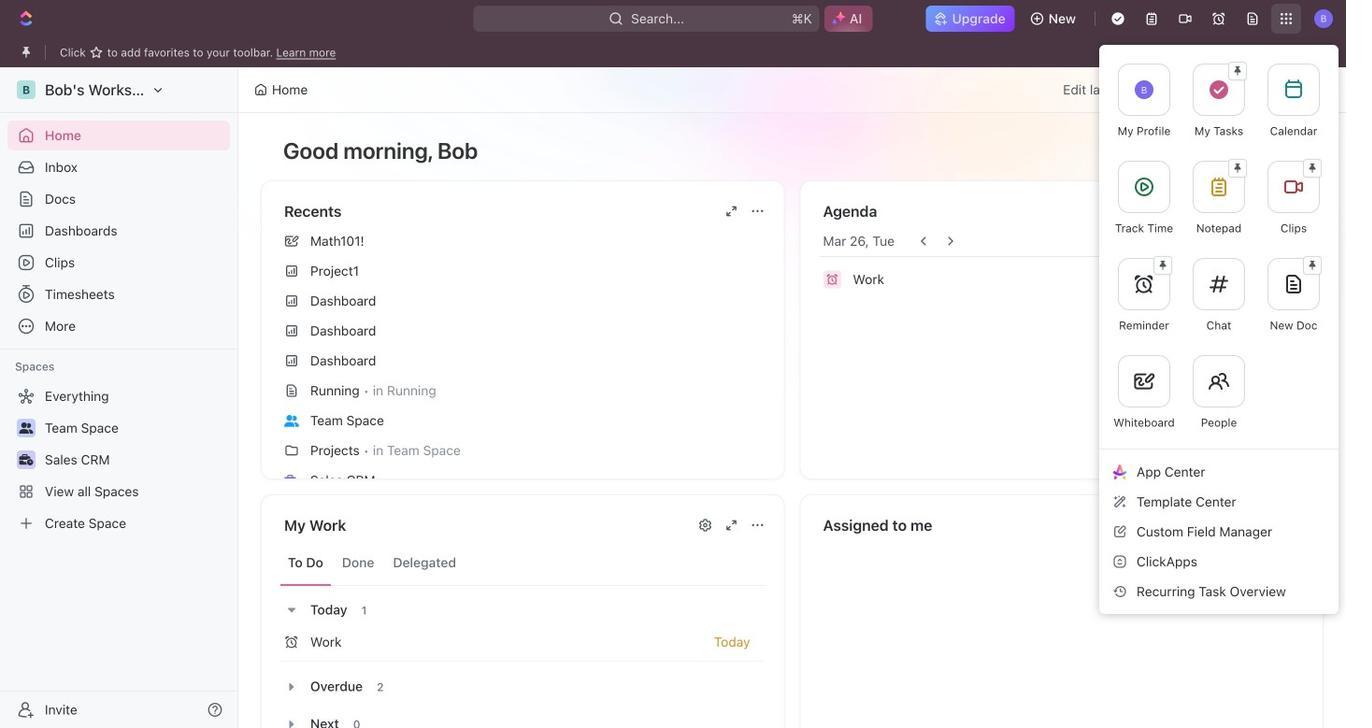 Task type: vqa. For each thing, say whether or not it's contained in the screenshot.
Sidebar navigation on the left
yes



Task type: describe. For each thing, give the bounding box(es) containing it.
tree inside sidebar navigation
[[7, 381, 230, 539]]



Task type: locate. For each thing, give the bounding box(es) containing it.
user group image
[[284, 415, 299, 427]]

tree
[[7, 381, 230, 539]]

sidebar navigation
[[0, 67, 238, 728]]

tab list
[[281, 540, 765, 586]]

business time image
[[284, 475, 299, 487]]



